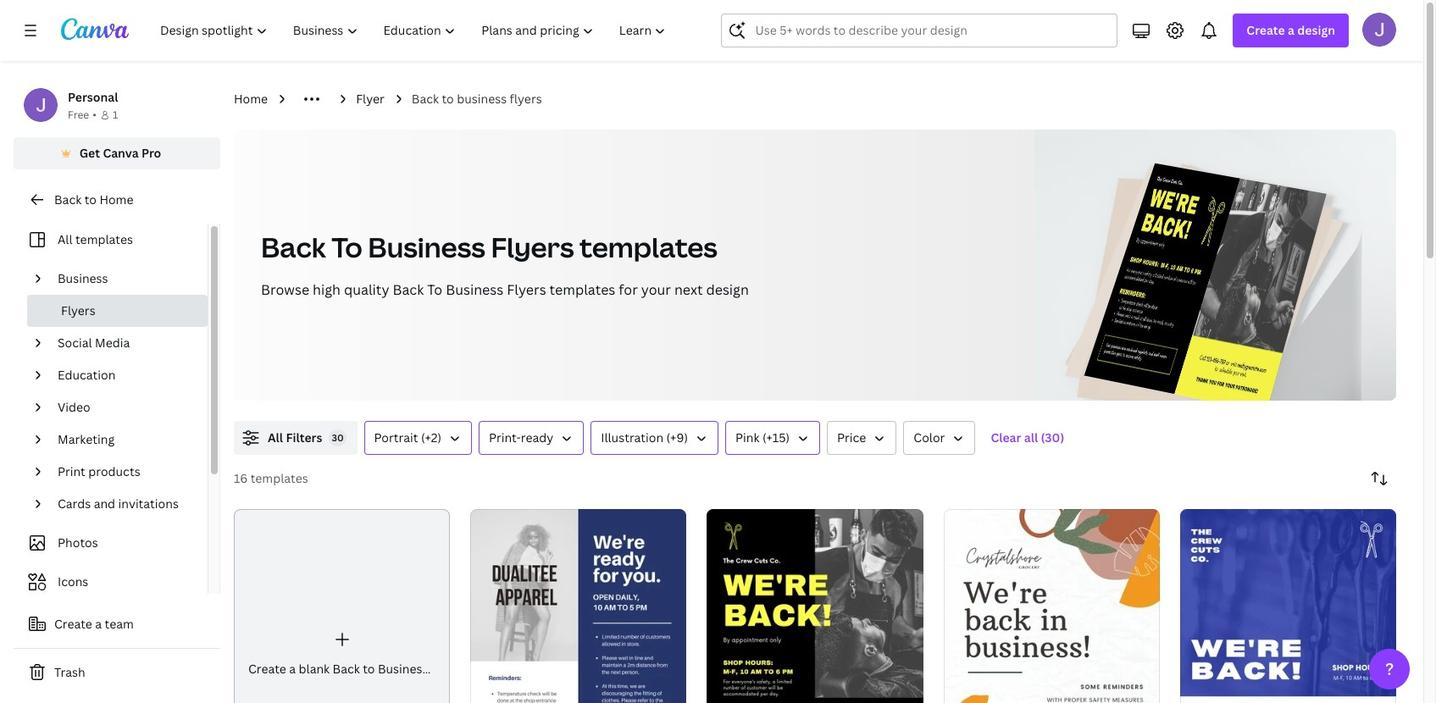 Task type: vqa. For each thing, say whether or not it's contained in the screenshot.
Creation within the "60% increase in content creation in one month[1]"
no



Task type: locate. For each thing, give the bounding box(es) containing it.
a
[[1288, 22, 1295, 38], [95, 616, 102, 632], [289, 661, 296, 677]]

team
[[105, 616, 134, 632]]

templates down back to home
[[75, 231, 133, 247]]

for
[[619, 280, 638, 299]]

business inside create a blank back to business flyer element
[[378, 661, 428, 677]]

create
[[1247, 22, 1285, 38], [54, 616, 92, 632], [248, 661, 286, 677]]

icons link
[[24, 566, 197, 598]]

to
[[332, 229, 363, 265], [427, 280, 443, 299]]

trash link
[[14, 656, 220, 690]]

flyers
[[510, 91, 542, 107]]

1 horizontal spatial a
[[289, 661, 296, 677]]

1 horizontal spatial to
[[363, 661, 375, 677]]

1 horizontal spatial home
[[234, 91, 268, 107]]

0 horizontal spatial to
[[84, 192, 97, 208]]

business inside business link
[[58, 270, 108, 286]]

portrait
[[374, 430, 418, 446]]

canva
[[103, 145, 139, 161]]

all
[[1024, 430, 1038, 446]]

blue and white minimalist salons back to business flyers image
[[1180, 509, 1397, 703]]

back to business flyers
[[412, 91, 542, 107]]

2 horizontal spatial to
[[442, 91, 454, 107]]

to for home
[[84, 192, 97, 208]]

templates left for
[[550, 280, 615, 299]]

1 vertical spatial to
[[84, 192, 97, 208]]

back for back to business flyers
[[412, 91, 439, 107]]

print-ready
[[489, 430, 554, 446]]

all left the filters
[[268, 430, 283, 446]]

0 vertical spatial a
[[1288, 22, 1295, 38]]

1 vertical spatial design
[[706, 280, 749, 299]]

social media link
[[51, 327, 197, 359]]

create a blank back to business flyer element
[[234, 509, 460, 703]]

to right quality
[[427, 280, 443, 299]]

products
[[88, 464, 140, 480]]

back up all templates
[[54, 192, 82, 208]]

flyers down "back to business flyers templates"
[[507, 280, 546, 299]]

0 vertical spatial to
[[442, 91, 454, 107]]

1 horizontal spatial flyer
[[431, 661, 460, 677]]

design inside dropdown button
[[1298, 22, 1336, 38]]

all templates link
[[24, 224, 197, 256]]

to up quality
[[332, 229, 363, 265]]

1 vertical spatial all
[[268, 430, 283, 446]]

to left business
[[442, 91, 454, 107]]

invitations
[[118, 496, 179, 512]]

all templates
[[58, 231, 133, 247]]

back for back to home
[[54, 192, 82, 208]]

16
[[234, 470, 248, 486]]

icons
[[58, 574, 88, 590]]

print products
[[58, 464, 140, 480]]

business
[[368, 229, 485, 265], [58, 270, 108, 286], [446, 280, 504, 299], [378, 661, 428, 677]]

ready
[[521, 430, 554, 446]]

back for back to business flyers templates
[[261, 229, 326, 265]]

create a blank back to business flyer
[[248, 661, 460, 677]]

create for create a team
[[54, 616, 92, 632]]

back right blank
[[333, 661, 360, 677]]

pro
[[141, 145, 161, 161]]

create a blank back to business flyer link
[[234, 509, 460, 703]]

2 vertical spatial a
[[289, 661, 296, 677]]

video
[[58, 399, 90, 415]]

templates
[[580, 229, 718, 265], [75, 231, 133, 247], [550, 280, 615, 299], [251, 470, 308, 486]]

1 horizontal spatial create
[[248, 661, 286, 677]]

back right flyer link
[[412, 91, 439, 107]]

social
[[58, 335, 92, 351]]

design right next
[[706, 280, 749, 299]]

0 horizontal spatial create
[[54, 616, 92, 632]]

1 horizontal spatial design
[[1298, 22, 1336, 38]]

yellow and black minimalist salon flyers image
[[707, 509, 923, 703]]

to right blank
[[363, 661, 375, 677]]

1 vertical spatial a
[[95, 616, 102, 632]]

flyer
[[356, 91, 385, 107], [431, 661, 460, 677]]

education link
[[51, 359, 197, 391]]

0 horizontal spatial a
[[95, 616, 102, 632]]

2 horizontal spatial create
[[1247, 22, 1285, 38]]

2 vertical spatial create
[[248, 661, 286, 677]]

create a team button
[[14, 608, 220, 641]]

to
[[442, 91, 454, 107], [84, 192, 97, 208], [363, 661, 375, 677]]

16 templates
[[234, 470, 308, 486]]

home
[[234, 91, 268, 107], [99, 192, 133, 208]]

design left jacob simon icon
[[1298, 22, 1336, 38]]

back right quality
[[393, 280, 424, 299]]

2 vertical spatial flyers
[[61, 303, 95, 319]]

design
[[1298, 22, 1336, 38], [706, 280, 749, 299]]

30
[[332, 431, 344, 444]]

color
[[914, 430, 945, 446]]

0 vertical spatial all
[[58, 231, 72, 247]]

print-ready button
[[479, 421, 584, 455]]

clear all (30)
[[991, 430, 1065, 446]]

back up browse
[[261, 229, 326, 265]]

a inside button
[[95, 616, 102, 632]]

1 vertical spatial create
[[54, 616, 92, 632]]

0 horizontal spatial to
[[332, 229, 363, 265]]

back to home
[[54, 192, 133, 208]]

price button
[[827, 421, 897, 455]]

create inside dropdown button
[[1247, 22, 1285, 38]]

create a team
[[54, 616, 134, 632]]

1 vertical spatial flyer
[[431, 661, 460, 677]]

marketing
[[58, 431, 114, 447]]

1 horizontal spatial all
[[268, 430, 283, 446]]

0 vertical spatial design
[[1298, 22, 1336, 38]]

0 horizontal spatial home
[[99, 192, 133, 208]]

(+2)
[[421, 430, 442, 446]]

flyers up browse high quality back to business flyers templates for your next design
[[491, 229, 574, 265]]

0 horizontal spatial flyer
[[356, 91, 385, 107]]

0 vertical spatial flyer
[[356, 91, 385, 107]]

0 vertical spatial to
[[332, 229, 363, 265]]

1 vertical spatial home
[[99, 192, 133, 208]]

your
[[641, 280, 671, 299]]

pink
[[735, 430, 760, 446]]

None search field
[[722, 14, 1118, 47]]

0 horizontal spatial all
[[58, 231, 72, 247]]

home link
[[234, 90, 268, 108]]

social media
[[58, 335, 130, 351]]

a for blank
[[289, 661, 296, 677]]

1 vertical spatial to
[[427, 280, 443, 299]]

high
[[313, 280, 341, 299]]

to up all templates
[[84, 192, 97, 208]]

create inside button
[[54, 616, 92, 632]]

back to business flyers templates image
[[1035, 130, 1397, 401], [1085, 163, 1327, 413]]

illustration (+9)
[[601, 430, 688, 446]]

all down back to home
[[58, 231, 72, 247]]

flyers up social
[[61, 303, 95, 319]]

1 horizontal spatial to
[[427, 280, 443, 299]]

education
[[58, 367, 116, 383]]

a inside dropdown button
[[1288, 22, 1295, 38]]

all
[[58, 231, 72, 247], [268, 430, 283, 446]]

2 horizontal spatial a
[[1288, 22, 1295, 38]]

back
[[412, 91, 439, 107], [54, 192, 82, 208], [261, 229, 326, 265], [393, 280, 424, 299], [333, 661, 360, 677]]

cards and invitations link
[[51, 488, 197, 520]]

marketing link
[[51, 424, 197, 456]]

2 vertical spatial to
[[363, 661, 375, 677]]

0 vertical spatial create
[[1247, 22, 1285, 38]]

a for design
[[1288, 22, 1295, 38]]

colorful retail department store back to business flyers image
[[944, 509, 1160, 703]]



Task type: describe. For each thing, give the bounding box(es) containing it.
next
[[674, 280, 703, 299]]

photos
[[58, 535, 98, 551]]

filters
[[286, 430, 322, 446]]

a for team
[[95, 616, 102, 632]]

clear all (30) button
[[982, 421, 1073, 455]]

back to home link
[[14, 183, 220, 217]]

illustration
[[601, 430, 664, 446]]

top level navigation element
[[149, 14, 681, 47]]

30 filter options selected element
[[329, 430, 346, 447]]

0 horizontal spatial design
[[706, 280, 749, 299]]

create for create a blank back to business flyer
[[248, 661, 286, 677]]

flyer link
[[356, 90, 385, 108]]

get canva pro
[[79, 145, 161, 161]]

create for create a design
[[1247, 22, 1285, 38]]

free •
[[68, 108, 97, 122]]

photos link
[[24, 527, 197, 559]]

print products link
[[51, 456, 197, 488]]

illustration (+9) button
[[591, 421, 719, 455]]

jacob simon image
[[1363, 13, 1397, 47]]

portrait (+2) button
[[364, 421, 472, 455]]

get
[[79, 145, 100, 161]]

1 vertical spatial flyers
[[507, 280, 546, 299]]

video link
[[51, 391, 197, 424]]

free
[[68, 108, 89, 122]]

create a design
[[1247, 22, 1336, 38]]

create a design button
[[1233, 14, 1349, 47]]

cards
[[58, 496, 91, 512]]

Search search field
[[755, 14, 1107, 47]]

print-
[[489, 430, 521, 446]]

blank
[[299, 661, 330, 677]]

media
[[95, 335, 130, 351]]

all filters
[[268, 430, 322, 446]]

(30)
[[1041, 430, 1065, 446]]

0 vertical spatial flyers
[[491, 229, 574, 265]]

print
[[58, 464, 85, 480]]

(+9)
[[667, 430, 688, 446]]

templates right 16
[[251, 470, 308, 486]]

clear
[[991, 430, 1021, 446]]

business link
[[51, 263, 197, 295]]

pink (+15)
[[735, 430, 790, 446]]

templates up your at the left
[[580, 229, 718, 265]]

trash
[[54, 664, 85, 680]]

•
[[93, 108, 97, 122]]

all for all filters
[[268, 430, 283, 446]]

browse
[[261, 280, 309, 299]]

0 vertical spatial home
[[234, 91, 268, 107]]

price
[[837, 430, 866, 446]]

get canva pro button
[[14, 137, 220, 169]]

all for all templates
[[58, 231, 72, 247]]

and
[[94, 496, 115, 512]]

Sort by button
[[1363, 462, 1397, 496]]

browse high quality back to business flyers templates for your next design
[[261, 280, 749, 299]]

cards and invitations
[[58, 496, 179, 512]]

portrait (+2)
[[374, 430, 442, 446]]

color button
[[904, 421, 976, 455]]

(+15)
[[763, 430, 790, 446]]

to for business
[[442, 91, 454, 107]]

back to business flyers templates
[[261, 229, 718, 265]]

blue and black minimalist retail fashion back to business flyers image
[[470, 509, 687, 703]]

pink (+15) button
[[725, 421, 820, 455]]

personal
[[68, 89, 118, 105]]

business
[[457, 91, 507, 107]]

quality
[[344, 280, 389, 299]]

1
[[113, 108, 118, 122]]



